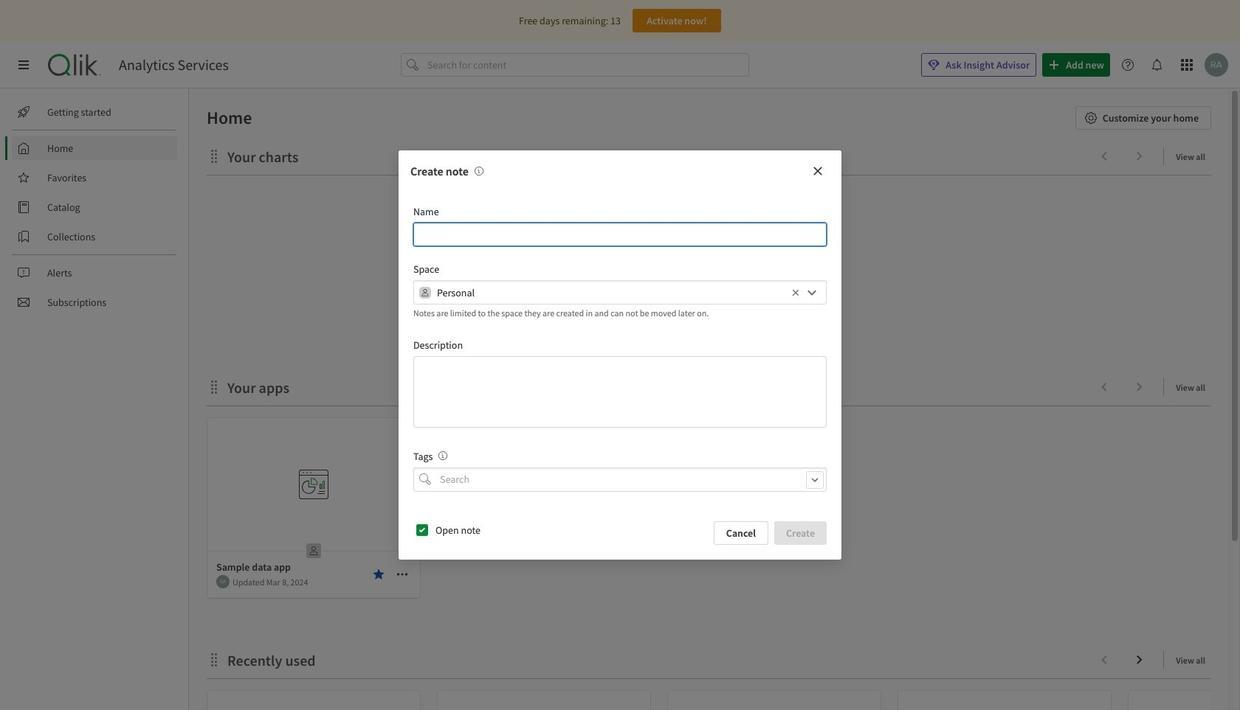 Task type: vqa. For each thing, say whether or not it's contained in the screenshot.
My new sheet (1) sheet is selected. Press the Spacebar or Enter key to open My new sheet (1) sheet. Use the right and left arrow keys to navigate. element
no



Task type: describe. For each thing, give the bounding box(es) containing it.
remove from favorites image
[[373, 569, 385, 581]]

record and discuss insights with others using notes tooltip
[[469, 164, 483, 179]]

ruby anderson element
[[216, 576, 230, 589]]

close sidebar menu image
[[18, 59, 30, 71]]

start typing a tag name. select an existing tag or create a new tag by pressing enter or comma. press backspace to remove a tag. image
[[439, 452, 448, 461]]



Task type: locate. For each thing, give the bounding box(es) containing it.
record and discuss insights with others using notes image
[[475, 167, 483, 176]]

search image
[[419, 474, 431, 486]]

main content
[[183, 89, 1240, 711]]

1 vertical spatial move collection image
[[207, 380, 221, 395]]

0 vertical spatial move collection image
[[207, 149, 221, 164]]

navigation pane element
[[0, 94, 188, 320]]

move collection image
[[207, 149, 221, 164], [207, 380, 221, 395], [207, 653, 221, 668]]

Search text field
[[437, 468, 827, 492]]

start typing a tag name. select an existing tag or create a new tag by pressing enter or comma. press backspace to remove a tag. tooltip
[[433, 450, 448, 464]]

analytics services element
[[119, 56, 229, 74]]

2 vertical spatial move collection image
[[207, 653, 221, 668]]

None text field
[[413, 223, 827, 247], [437, 281, 788, 305], [413, 357, 827, 428], [413, 223, 827, 247], [437, 281, 788, 305], [413, 357, 827, 428]]

ruby anderson image
[[216, 576, 230, 589]]

None field
[[413, 468, 827, 492]]

dialog
[[399, 151, 842, 560]]



